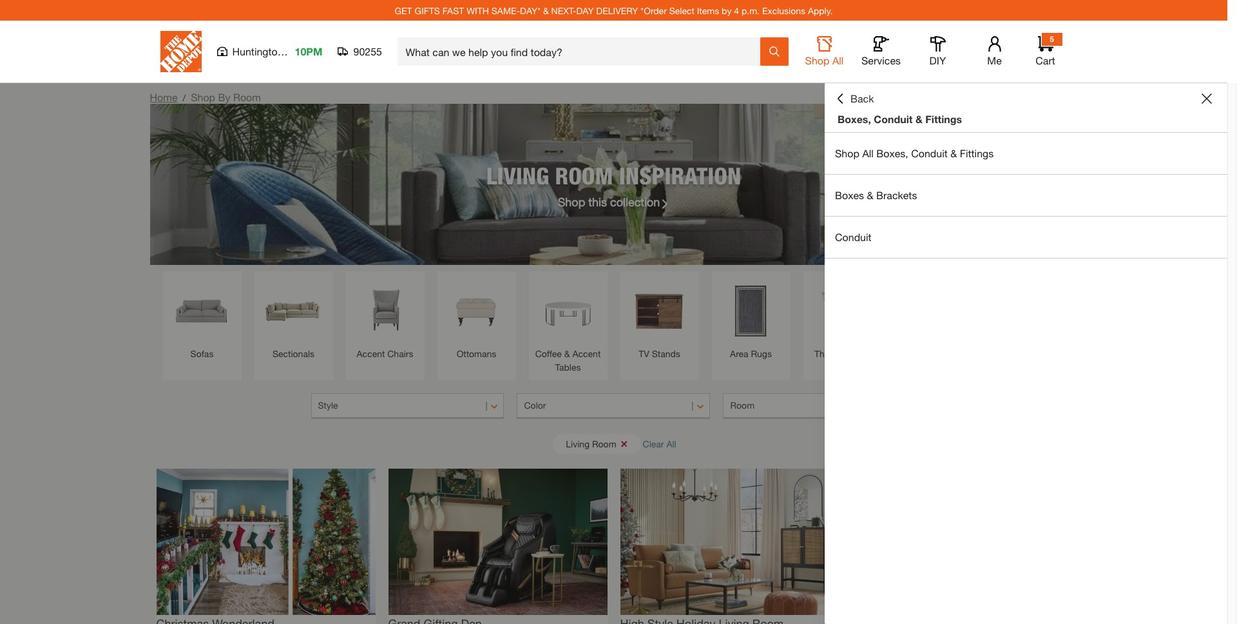 Task type: vqa. For each thing, say whether or not it's contained in the screenshot.
pro xtra helps you build your business
no



Task type: describe. For each thing, give the bounding box(es) containing it.
1 accent from the left
[[357, 348, 385, 359]]

shop for shop this collection
[[558, 194, 586, 209]]

menu containing shop all boxes, conduit & fittings
[[825, 133, 1228, 259]]

sectionals link
[[261, 278, 327, 360]]

shop right the '/'
[[191, 91, 215, 103]]

style
[[318, 400, 338, 411]]

all for shop all
[[833, 54, 844, 66]]

boxes & brackets link
[[825, 175, 1228, 216]]

collection
[[611, 194, 660, 209]]

throw pillows link
[[810, 278, 876, 360]]

shop for shop all
[[806, 54, 830, 66]]

boxes, inside shop all boxes, conduit & fittings link
[[877, 147, 909, 159]]

cart 5
[[1036, 34, 1056, 66]]

day
[[577, 5, 594, 16]]

accent inside coffee & accent tables
[[573, 348, 601, 359]]

area
[[730, 348, 749, 359]]

color
[[524, 400, 546, 411]]

same-
[[492, 5, 520, 16]]

room up 'this'
[[555, 161, 613, 189]]

coffee & accent tables image
[[535, 278, 601, 344]]

services
[[862, 54, 901, 66]]

clear all
[[643, 438, 677, 449]]

delivery
[[597, 5, 639, 16]]

brackets
[[877, 189, 918, 201]]

p.m.
[[742, 5, 760, 16]]

get
[[395, 5, 412, 16]]

coffee & accent tables
[[536, 348, 601, 373]]

style button
[[311, 393, 504, 419]]

ottomans image
[[444, 278, 510, 344]]

ottomans
[[457, 348, 497, 359]]

area rugs link
[[719, 278, 784, 360]]

with
[[467, 5, 489, 16]]

1 stretchy image image from the left
[[156, 469, 376, 615]]

sofas image
[[169, 278, 235, 344]]

ottomans link
[[444, 278, 510, 360]]

chairs
[[388, 348, 414, 359]]

5
[[1050, 34, 1055, 44]]

huntington
[[232, 45, 283, 57]]

color button
[[517, 393, 711, 419]]

living room button
[[553, 434, 641, 454]]

diy
[[930, 54, 947, 66]]

next-
[[552, 5, 577, 16]]

shop this collection
[[558, 194, 660, 209]]

accent chairs link
[[352, 278, 418, 360]]

diy button
[[918, 36, 959, 67]]

area rugs
[[730, 348, 772, 359]]

tv stands
[[639, 348, 681, 359]]

shop all boxes, conduit & fittings link
[[825, 133, 1228, 174]]

fast
[[443, 5, 464, 16]]

coffee
[[536, 348, 562, 359]]

conduit link
[[825, 217, 1228, 258]]

2 vertical spatial conduit
[[836, 231, 872, 243]]

room right by
[[233, 91, 261, 103]]

tv stands link
[[627, 278, 693, 360]]

shop all
[[806, 54, 844, 66]]

huntington park
[[232, 45, 307, 57]]

gifts
[[415, 5, 440, 16]]

clear
[[643, 438, 664, 449]]

throw pillows
[[815, 348, 871, 359]]

shop for shop all boxes, conduit & fittings
[[836, 147, 860, 159]]

the home depot logo image
[[160, 31, 201, 72]]

boxes, conduit & fittings
[[838, 113, 963, 125]]



Task type: locate. For each thing, give the bounding box(es) containing it.
1 horizontal spatial all
[[833, 54, 844, 66]]

shop all button
[[804, 36, 846, 67]]

room inside living room button
[[592, 438, 617, 449]]

all for shop all boxes, conduit & fittings
[[863, 147, 874, 159]]

sofas link
[[169, 278, 235, 360]]

3 stretchy image image from the left
[[621, 469, 840, 615]]

2 vertical spatial all
[[667, 438, 677, 449]]

0 horizontal spatial all
[[667, 438, 677, 449]]

&
[[543, 5, 549, 16], [916, 113, 923, 125], [951, 147, 958, 159], [867, 189, 874, 201], [565, 348, 570, 359]]

boxes, down the 'back' button
[[838, 113, 872, 125]]

all up the 'back' button
[[833, 54, 844, 66]]

day*
[[520, 5, 541, 16]]

sofas
[[191, 348, 214, 359]]

stands
[[652, 348, 681, 359]]

coffee & accent tables link
[[535, 278, 601, 374]]

menu
[[825, 133, 1228, 259]]

living room inspiration
[[487, 161, 742, 189]]

What can we help you find today? search field
[[406, 38, 760, 65]]

by
[[218, 91, 230, 103]]

home
[[150, 91, 178, 103]]

clear all button
[[643, 432, 677, 456]]

pillows
[[843, 348, 871, 359]]

1 vertical spatial all
[[863, 147, 874, 159]]

all right clear
[[667, 438, 677, 449]]

accent up tables
[[573, 348, 601, 359]]

this
[[589, 194, 607, 209]]

services button
[[861, 36, 902, 67]]

room
[[233, 91, 261, 103], [555, 161, 613, 189], [731, 400, 755, 411], [592, 438, 617, 449]]

boxes
[[836, 189, 865, 201]]

boxes,
[[838, 113, 872, 125], [877, 147, 909, 159]]

accent chairs image
[[352, 278, 418, 344]]

1 horizontal spatial boxes,
[[877, 147, 909, 159]]

1 vertical spatial conduit
[[912, 147, 948, 159]]

& right "day*"
[[543, 5, 549, 16]]

0 vertical spatial fittings
[[926, 113, 963, 125]]

boxes, down boxes, conduit & fittings
[[877, 147, 909, 159]]

2 accent from the left
[[573, 348, 601, 359]]

& right boxes
[[867, 189, 874, 201]]

by
[[722, 5, 732, 16]]

room button
[[724, 393, 917, 419]]

conduit down boxes, conduit & fittings
[[912, 147, 948, 159]]

conduit down back
[[874, 113, 913, 125]]

0 horizontal spatial boxes,
[[838, 113, 872, 125]]

living inside button
[[566, 438, 590, 449]]

all inside clear all button
[[667, 438, 677, 449]]

fittings
[[926, 113, 963, 125], [960, 147, 994, 159]]

me
[[988, 54, 1002, 66]]

conduit
[[874, 113, 913, 125], [912, 147, 948, 159], [836, 231, 872, 243]]

0 horizontal spatial living
[[487, 161, 549, 189]]

& down boxes, conduit & fittings
[[951, 147, 958, 159]]

1 vertical spatial fittings
[[960, 147, 994, 159]]

90255
[[354, 45, 382, 57]]

exclusions
[[763, 5, 806, 16]]

sectionals
[[273, 348, 315, 359]]

fittings inside shop all boxes, conduit & fittings link
[[960, 147, 994, 159]]

all
[[833, 54, 844, 66], [863, 147, 874, 159], [667, 438, 677, 449]]

1 vertical spatial boxes,
[[877, 147, 909, 159]]

shop all boxes, conduit & fittings
[[836, 147, 994, 159]]

0 vertical spatial living
[[487, 161, 549, 189]]

home / shop by room
[[150, 91, 261, 103]]

get gifts fast with same-day* & next-day delivery *order select items by 4 p.m. exclusions apply.
[[395, 5, 833, 16]]

/
[[183, 92, 186, 103]]

& up tables
[[565, 348, 570, 359]]

select
[[670, 5, 695, 16]]

living for living room
[[566, 438, 590, 449]]

shop up boxes
[[836, 147, 860, 159]]

accent
[[357, 348, 385, 359], [573, 348, 601, 359]]

cart
[[1036, 54, 1056, 66]]

shop inside button
[[806, 54, 830, 66]]

room down color button
[[592, 438, 617, 449]]

throw
[[815, 348, 840, 359]]

all inside shop all boxes, conduit & fittings link
[[863, 147, 874, 159]]

accent chairs
[[357, 348, 414, 359]]

0 horizontal spatial accent
[[357, 348, 385, 359]]

0 horizontal spatial stretchy image image
[[156, 469, 376, 615]]

1 horizontal spatial accent
[[573, 348, 601, 359]]

90255 button
[[338, 45, 383, 58]]

4
[[734, 5, 740, 16]]

boxes & brackets
[[836, 189, 918, 201]]

items
[[697, 5, 720, 16]]

0 vertical spatial all
[[833, 54, 844, 66]]

inspiration
[[619, 161, 742, 189]]

me button
[[974, 36, 1016, 67]]

throw pillows image
[[810, 278, 876, 344]]

area rugs image
[[719, 278, 784, 344]]

tv
[[639, 348, 650, 359]]

back
[[851, 92, 874, 104]]

drawer close image
[[1202, 93, 1213, 104]]

2 stretchy image image from the left
[[388, 469, 608, 615]]

shop
[[806, 54, 830, 66], [191, 91, 215, 103], [836, 147, 860, 159], [558, 194, 586, 209]]

shop left 'this'
[[558, 194, 586, 209]]

sectionals image
[[261, 278, 327, 344]]

1 vertical spatial living
[[566, 438, 590, 449]]

conduit down boxes
[[836, 231, 872, 243]]

stretchy image image
[[156, 469, 376, 615], [388, 469, 608, 615], [621, 469, 840, 615]]

back button
[[836, 92, 874, 105]]

accent left the chairs
[[357, 348, 385, 359]]

all for clear all
[[667, 438, 677, 449]]

home link
[[150, 91, 178, 103]]

& up shop all boxes, conduit & fittings
[[916, 113, 923, 125]]

tv stands image
[[627, 278, 693, 344]]

1 horizontal spatial stretchy image image
[[388, 469, 608, 615]]

room inside the room "button"
[[731, 400, 755, 411]]

0 vertical spatial boxes,
[[838, 113, 872, 125]]

2 horizontal spatial all
[[863, 147, 874, 159]]

shop this collection link
[[558, 193, 670, 210]]

2 horizontal spatial stretchy image image
[[621, 469, 840, 615]]

park
[[286, 45, 307, 57]]

rugs
[[751, 348, 772, 359]]

living
[[487, 161, 549, 189], [566, 438, 590, 449]]

shop down the apply.
[[806, 54, 830, 66]]

0 vertical spatial conduit
[[874, 113, 913, 125]]

living room
[[566, 438, 617, 449]]

all up boxes & brackets
[[863, 147, 874, 159]]

tables
[[555, 362, 581, 373]]

room down area
[[731, 400, 755, 411]]

all inside the shop all button
[[833, 54, 844, 66]]

apply.
[[808, 5, 833, 16]]

10pm
[[295, 45, 323, 57]]

feedback link image
[[1220, 218, 1238, 288]]

1 horizontal spatial living
[[566, 438, 590, 449]]

*order
[[641, 5, 667, 16]]

& inside coffee & accent tables
[[565, 348, 570, 359]]

living for living room inspiration
[[487, 161, 549, 189]]



